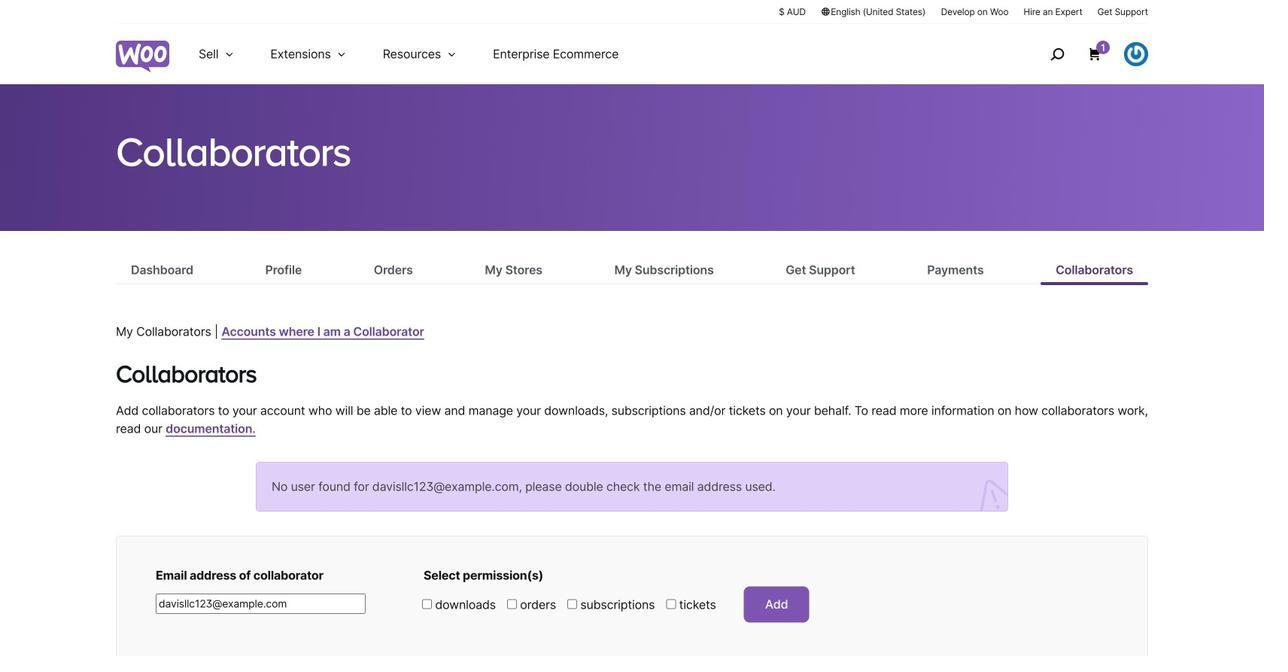 Task type: describe. For each thing, give the bounding box(es) containing it.
open account menu image
[[1125, 42, 1149, 66]]

search image
[[1046, 42, 1070, 66]]



Task type: locate. For each thing, give the bounding box(es) containing it.
None checkbox
[[422, 600, 432, 609], [507, 600, 517, 609], [422, 600, 432, 609], [507, 600, 517, 609]]

service navigation menu element
[[1019, 30, 1149, 79]]

None checkbox
[[568, 600, 577, 609], [667, 600, 676, 609], [568, 600, 577, 609], [667, 600, 676, 609]]



